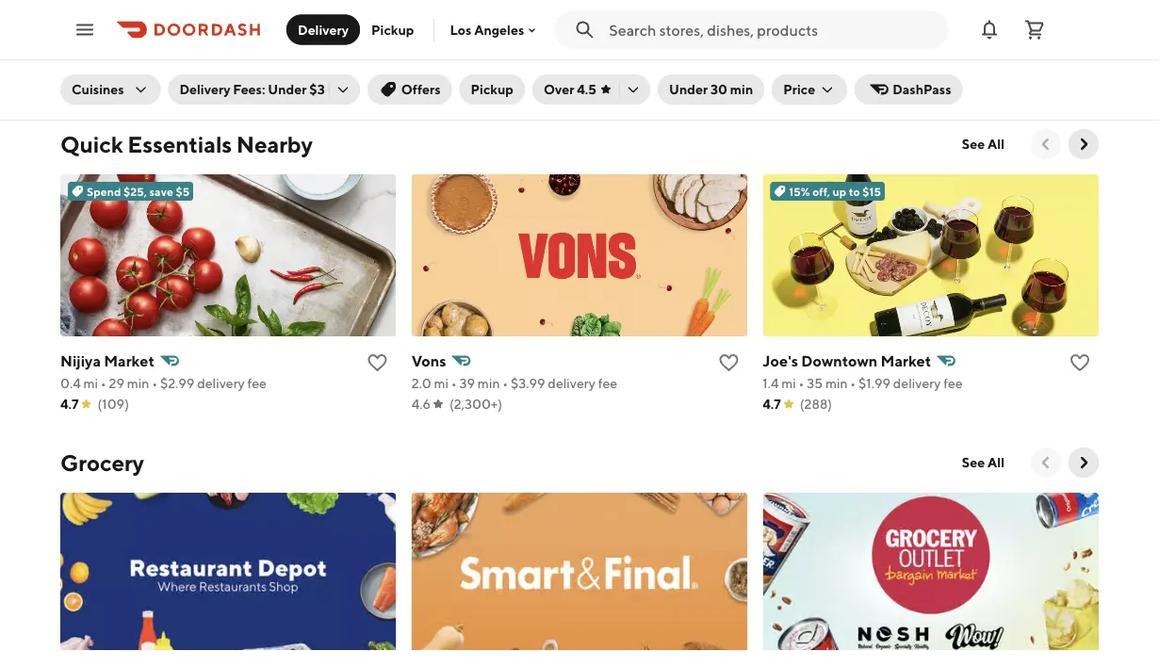 Task type: vqa. For each thing, say whether or not it's contained in the screenshot.
the leftmost Under
yes



Task type: describe. For each thing, give the bounding box(es) containing it.
-
[[696, 27, 702, 42]]

joe's
[[763, 352, 798, 370]]

6 • from the left
[[850, 376, 856, 391]]

price
[[783, 82, 815, 97]]

with
[[190, 22, 229, 44]]

2 now from the left
[[661, 63, 689, 78]]

available
[[610, 27, 665, 42]]

delivery button
[[287, 15, 360, 45]]

next button of carousel image
[[1074, 453, 1093, 472]]

2.0 mi • 39 min • $3.99 delivery fee
[[412, 376, 617, 391]]

$25,
[[123, 185, 147, 198]]

29
[[109, 376, 124, 391]]

under 30 min
[[669, 82, 753, 97]]

fees,
[[185, 0, 227, 21]]

previous button of carousel image
[[1037, 453, 1056, 472]]

(288)
[[800, 396, 832, 412]]

dashpass inside $0 delivery fees, reduced service fees with dashpass
[[233, 22, 317, 44]]

min for joe's downtown market
[[826, 376, 848, 391]]

min for nijiya market
[[127, 376, 149, 391]]

spend $25, save $5
[[87, 185, 190, 198]]

spend
[[87, 185, 121, 198]]

cuisines
[[72, 82, 124, 97]]

los
[[450, 22, 472, 37]]

all for grocery
[[988, 455, 1005, 470]]

try
[[94, 63, 113, 78]]

39
[[460, 376, 475, 391]]

2.0
[[412, 376, 431, 391]]

to
[[849, 185, 860, 198]]

nearby
[[236, 131, 313, 157]]

4.7 for nijiya market
[[60, 396, 79, 412]]

see for quick essentials nearby
[[962, 136, 985, 152]]

11/30
[[704, 27, 737, 42]]

0 items, open order cart image
[[1024, 18, 1046, 41]]

1 market from the left
[[104, 352, 154, 370]]

all for quick essentials nearby
[[988, 136, 1005, 152]]

order now
[[621, 63, 689, 78]]

3 • from the left
[[451, 376, 457, 391]]

next button of carousel image
[[1074, 135, 1093, 154]]

quick essentials nearby link
[[60, 129, 313, 159]]

delivery for delivery fees: under $3
[[179, 82, 230, 97]]

cuisines button
[[60, 74, 161, 105]]

2 market from the left
[[881, 352, 931, 370]]

$3
[[309, 82, 325, 97]]

downtown
[[801, 352, 878, 370]]

min inside button
[[730, 82, 753, 97]]

1 now from the left
[[177, 63, 206, 78]]

$3.99
[[511, 376, 545, 391]]

mi for vons
[[434, 376, 449, 391]]

4.7 for joe's downtown market
[[763, 396, 781, 412]]

grocery link
[[60, 448, 144, 478]]

up
[[833, 185, 847, 198]]

los angeles
[[450, 22, 524, 37]]

0.4
[[60, 376, 81, 391]]

now
[[668, 27, 693, 42]]

nijiya market
[[60, 352, 154, 370]]

click to add this store to your saved list image
[[1069, 352, 1091, 374]]

delivery fees: under $3
[[179, 82, 325, 97]]

2 • from the left
[[152, 376, 158, 391]]

under inside under 30 min button
[[669, 82, 708, 97]]

joe's downtown market
[[763, 352, 931, 370]]

$1.99
[[859, 376, 891, 391]]

off,
[[813, 185, 830, 198]]

0.4 mi • 29 min • $2.99 delivery fee
[[60, 376, 267, 391]]

reduced
[[231, 0, 304, 21]]

delivery for nijiya market
[[197, 376, 245, 391]]

pickup for the rightmost pickup button
[[471, 82, 514, 97]]

service
[[83, 22, 145, 44]]

fee for joe's downtown market
[[944, 376, 963, 391]]

grocery
[[60, 449, 144, 476]]

click to add this store to your saved list image for vons
[[718, 352, 740, 374]]

see for grocery
[[962, 455, 985, 470]]

delivery inside $0 delivery fees, reduced service fees with dashpass
[[111, 0, 182, 21]]

delivery for vons
[[548, 376, 596, 391]]



Task type: locate. For each thing, give the bounding box(es) containing it.
0 horizontal spatial delivery
[[179, 82, 230, 97]]

1 vertical spatial pickup button
[[460, 74, 525, 105]]

1 mi from the left
[[83, 376, 98, 391]]

pickup button down los angeles popup button
[[460, 74, 525, 105]]

fees:
[[233, 82, 265, 97]]

1 horizontal spatial mi
[[434, 376, 449, 391]]

min right 35
[[826, 376, 848, 391]]

quick
[[60, 131, 123, 157]]

notification bell image
[[978, 18, 1001, 41]]

2 under from the left
[[669, 82, 708, 97]]

delivery right the $1.99
[[893, 376, 941, 391]]

2 horizontal spatial dashpass
[[893, 82, 951, 97]]

try dashpass now button
[[83, 56, 217, 86]]

see all for grocery
[[962, 455, 1005, 470]]

15%
[[789, 185, 810, 198]]

1 fee from the left
[[247, 376, 267, 391]]

delivery right the $2.99
[[197, 376, 245, 391]]

2 fee from the left
[[598, 376, 617, 391]]

0 vertical spatial all
[[988, 136, 1005, 152]]

$2.99
[[160, 376, 195, 391]]

$15
[[863, 185, 881, 198]]

fee for nijiya market
[[247, 376, 267, 391]]

1 horizontal spatial market
[[881, 352, 931, 370]]

delivery down "reduced"
[[298, 22, 349, 37]]

min right 29
[[127, 376, 149, 391]]

1 horizontal spatial delivery
[[298, 22, 349, 37]]

price button
[[772, 74, 847, 105]]

vons
[[412, 352, 446, 370]]

0 horizontal spatial click to add this store to your saved list image
[[366, 352, 389, 374]]

delivery right "$3.99"
[[548, 376, 596, 391]]

click to add this store to your saved list image left 'joe's'
[[718, 352, 740, 374]]

delivery
[[111, 0, 182, 21], [197, 376, 245, 391], [548, 376, 596, 391], [893, 376, 941, 391]]

see all
[[962, 136, 1005, 152], [962, 455, 1005, 470]]

35
[[807, 376, 823, 391]]

pickup
[[371, 22, 414, 37], [471, 82, 514, 97]]

delivery up 'fees'
[[111, 0, 182, 21]]

over
[[544, 82, 574, 97]]

0 vertical spatial delivery
[[298, 22, 349, 37]]

fee right the $2.99
[[247, 376, 267, 391]]

see left previous button of carousel image at the right of page
[[962, 455, 985, 470]]

1 horizontal spatial dashpass
[[233, 22, 317, 44]]

offers button
[[367, 74, 452, 105]]

1 horizontal spatial click to add this store to your saved list image
[[718, 352, 740, 374]]

1 vertical spatial see
[[962, 455, 985, 470]]

now
[[177, 63, 206, 78], [661, 63, 689, 78]]

0 horizontal spatial pickup button
[[360, 15, 425, 45]]

1 horizontal spatial pickup button
[[460, 74, 525, 105]]

2 see all link from the top
[[951, 448, 1016, 478]]

over 4.5 button
[[532, 74, 650, 105]]

dashpass button
[[855, 74, 963, 105]]

now down with
[[177, 63, 206, 78]]

all
[[988, 136, 1005, 152], [988, 455, 1005, 470]]

click to add this store to your saved list image
[[366, 352, 389, 374], [718, 352, 740, 374]]

5 • from the left
[[799, 376, 804, 391]]

4.7
[[60, 396, 79, 412], [763, 396, 781, 412]]

fees
[[149, 22, 186, 44]]

delivery left fees:
[[179, 82, 230, 97]]

essentials
[[128, 131, 232, 157]]

Store search: begin typing to search for stores available on DoorDash text field
[[609, 19, 937, 40]]

click to add this store to your saved list image for nijiya market
[[366, 352, 389, 374]]

under left $3
[[268, 82, 307, 97]]

order
[[621, 63, 658, 78]]

0 horizontal spatial pickup
[[371, 22, 414, 37]]

0 vertical spatial see all
[[962, 136, 1005, 152]]

delivery inside 'button'
[[298, 22, 349, 37]]

open menu image
[[74, 18, 96, 41]]

under
[[268, 82, 307, 97], [669, 82, 708, 97]]

see all link left previous button of carousel icon
[[951, 129, 1016, 159]]

0 horizontal spatial under
[[268, 82, 307, 97]]

0 vertical spatial dashpass
[[233, 22, 317, 44]]

• left "$3.99"
[[503, 376, 508, 391]]

2 see all from the top
[[962, 455, 1005, 470]]

market up 29
[[104, 352, 154, 370]]

see
[[962, 136, 985, 152], [962, 455, 985, 470]]

1 click to add this store to your saved list image from the left
[[366, 352, 389, 374]]

previous button of carousel image
[[1037, 135, 1056, 154]]

(109)
[[98, 396, 129, 412]]

pickup button
[[360, 15, 425, 45], [460, 74, 525, 105]]

fee for vons
[[598, 376, 617, 391]]

1 vertical spatial see all link
[[951, 448, 1016, 478]]

min for vons
[[478, 376, 500, 391]]

1.4 mi • 35 min • $1.99 delivery fee
[[763, 376, 963, 391]]

fee
[[247, 376, 267, 391], [598, 376, 617, 391], [944, 376, 963, 391]]

$0 delivery fees, reduced service fees with dashpass
[[83, 0, 317, 44]]

1 4.7 from the left
[[60, 396, 79, 412]]

2 horizontal spatial mi
[[782, 376, 796, 391]]

4.7 down 0.4
[[60, 396, 79, 412]]

2 mi from the left
[[434, 376, 449, 391]]

available now - 11/30
[[610, 27, 737, 42]]

over 4.5
[[544, 82, 597, 97]]

min right 30
[[730, 82, 753, 97]]

see all left previous button of carousel icon
[[962, 136, 1005, 152]]

4 • from the left
[[503, 376, 508, 391]]

0 vertical spatial see
[[962, 136, 985, 152]]

quick essentials nearby
[[60, 131, 313, 157]]

under left 30
[[669, 82, 708, 97]]

angeles
[[474, 22, 524, 37]]

0 horizontal spatial mi
[[83, 376, 98, 391]]

3 mi from the left
[[782, 376, 796, 391]]

• left 29
[[101, 376, 106, 391]]

1 vertical spatial pickup
[[471, 82, 514, 97]]

(2,300+)
[[450, 396, 502, 412]]

30
[[711, 82, 728, 97]]

4.7 down 1.4
[[763, 396, 781, 412]]

see all link for grocery
[[951, 448, 1016, 478]]

see all link for quick essentials nearby
[[951, 129, 1016, 159]]

mi for joe's downtown market
[[782, 376, 796, 391]]

mi right 1.4
[[782, 376, 796, 391]]

now right order
[[661, 63, 689, 78]]

mi right 0.4
[[83, 376, 98, 391]]

1 all from the top
[[988, 136, 1005, 152]]

see left previous button of carousel icon
[[962, 136, 985, 152]]

• left the $1.99
[[850, 376, 856, 391]]

pickup down los angeles popup button
[[471, 82, 514, 97]]

0 horizontal spatial now
[[177, 63, 206, 78]]

under 30 min button
[[658, 74, 765, 105]]

los angeles button
[[450, 22, 539, 37]]

2 4.7 from the left
[[763, 396, 781, 412]]

market up the $1.99
[[881, 352, 931, 370]]

all left previous button of carousel image at the right of page
[[988, 455, 1005, 470]]

2 all from the top
[[988, 455, 1005, 470]]

fee right "$3.99"
[[598, 376, 617, 391]]

2 click to add this store to your saved list image from the left
[[718, 352, 740, 374]]

min right 39 in the left bottom of the page
[[478, 376, 500, 391]]

0 horizontal spatial market
[[104, 352, 154, 370]]

mi
[[83, 376, 98, 391], [434, 376, 449, 391], [782, 376, 796, 391]]

1 horizontal spatial 4.7
[[763, 396, 781, 412]]

1 vertical spatial all
[[988, 455, 1005, 470]]

1 horizontal spatial now
[[661, 63, 689, 78]]

offers
[[401, 82, 441, 97]]

delivery
[[298, 22, 349, 37], [179, 82, 230, 97]]

try dashpass now
[[94, 63, 206, 78]]

2 vertical spatial dashpass
[[893, 82, 951, 97]]

1 vertical spatial delivery
[[179, 82, 230, 97]]

see all left previous button of carousel image at the right of page
[[962, 455, 1005, 470]]

1.4
[[763, 376, 779, 391]]

min
[[730, 82, 753, 97], [127, 376, 149, 391], [478, 376, 500, 391], [826, 376, 848, 391]]

• left 35
[[799, 376, 804, 391]]

1 horizontal spatial under
[[669, 82, 708, 97]]

pickup for the left pickup button
[[371, 22, 414, 37]]

• left 39 in the left bottom of the page
[[451, 376, 457, 391]]

0 horizontal spatial 4.7
[[60, 396, 79, 412]]

1 vertical spatial dashpass
[[116, 63, 175, 78]]

nijiya
[[60, 352, 101, 370]]

mi for nijiya market
[[83, 376, 98, 391]]

1 see from the top
[[962, 136, 985, 152]]

0 vertical spatial pickup
[[371, 22, 414, 37]]

delivery for delivery
[[298, 22, 349, 37]]

1 horizontal spatial pickup
[[471, 82, 514, 97]]

see all link
[[951, 129, 1016, 159], [951, 448, 1016, 478]]

$5
[[176, 185, 190, 198]]

4.6
[[412, 396, 431, 412]]

0 vertical spatial pickup button
[[360, 15, 425, 45]]

fee right the $1.99
[[944, 376, 963, 391]]

4.5
[[577, 82, 597, 97]]

0 horizontal spatial fee
[[247, 376, 267, 391]]

all left previous button of carousel icon
[[988, 136, 1005, 152]]

1 vertical spatial see all
[[962, 455, 1005, 470]]

order now button
[[610, 56, 700, 86]]

15% off, up to $15
[[789, 185, 881, 198]]

•
[[101, 376, 106, 391], [152, 376, 158, 391], [451, 376, 457, 391], [503, 376, 508, 391], [799, 376, 804, 391], [850, 376, 856, 391]]

2 horizontal spatial fee
[[944, 376, 963, 391]]

0 horizontal spatial dashpass
[[116, 63, 175, 78]]

dashpass
[[233, 22, 317, 44], [116, 63, 175, 78], [893, 82, 951, 97]]

1 under from the left
[[268, 82, 307, 97]]

mi right 2.0
[[434, 376, 449, 391]]

click to add this store to your saved list image left vons
[[366, 352, 389, 374]]

pickup button up offers button at left
[[360, 15, 425, 45]]

3 fee from the left
[[944, 376, 963, 391]]

market
[[104, 352, 154, 370], [881, 352, 931, 370]]

1 • from the left
[[101, 376, 106, 391]]

$0
[[83, 0, 108, 21]]

1 horizontal spatial fee
[[598, 376, 617, 391]]

delivery for joe's downtown market
[[893, 376, 941, 391]]

save
[[149, 185, 173, 198]]

1 see all link from the top
[[951, 129, 1016, 159]]

pickup up offers button at left
[[371, 22, 414, 37]]

• left the $2.99
[[152, 376, 158, 391]]

0 vertical spatial see all link
[[951, 129, 1016, 159]]

see all for quick essentials nearby
[[962, 136, 1005, 152]]

2 see from the top
[[962, 455, 985, 470]]

1 see all from the top
[[962, 136, 1005, 152]]

see all link left previous button of carousel image at the right of page
[[951, 448, 1016, 478]]



